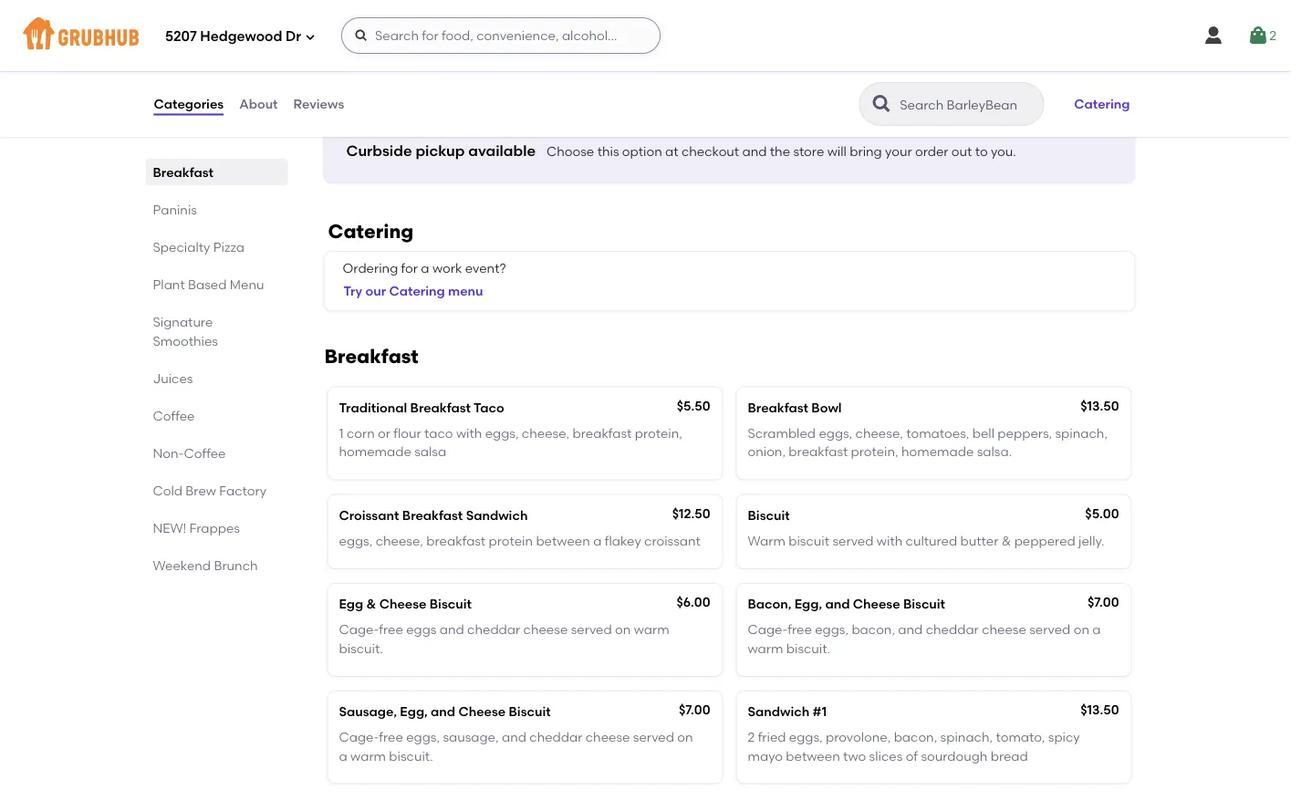 Task type: describe. For each thing, give the bounding box(es) containing it.
specialty pizza tab
[[153, 237, 281, 256]]

cheese for cage-free eggs, bacon, and cheddar cheese served on a warm biscuit.
[[853, 596, 900, 612]]

croissant
[[339, 507, 399, 523]]

served inside cage-free eggs, bacon, and cheddar cheese served on a warm biscuit.
[[1030, 622, 1071, 638]]

eggs, inside scrambled eggs, cheese, tomatoes, bell peppers, spinach, onion, breakfast protein, homemade salsa.
[[819, 426, 853, 441]]

eggs, inside 2 fried eggs, provolone, bacon, spinach, tomato, spicy mayo between two slices of sourdough bread
[[789, 730, 823, 745]]

biscuit
[[789, 533, 830, 549]]

cold
[[153, 483, 183, 498]]

bacon, egg, and cheese biscuit
[[748, 596, 946, 612]]

cold brew factory tab
[[153, 481, 281, 500]]

reviews
[[293, 96, 344, 112]]

juices
[[153, 371, 193, 386]]

on for cage-free eggs, bacon, and cheddar cheese served on a warm biscuit.
[[1074, 622, 1090, 638]]

non-
[[153, 445, 184, 461]]

about button
[[238, 71, 279, 137]]

search icon image
[[871, 93, 893, 115]]

0 horizontal spatial cheese
[[379, 596, 427, 612]]

categories
[[154, 96, 224, 112]]

cheddar for cage-free eggs, bacon, and cheddar cheese served on a warm biscuit.
[[926, 622, 979, 638]]

flakey
[[605, 533, 641, 549]]

at
[[665, 143, 679, 159]]

protein, for onion,
[[851, 444, 899, 460]]

1 vertical spatial catering
[[328, 220, 414, 243]]

jelly.
[[1079, 533, 1105, 549]]

0 horizontal spatial svg image
[[305, 31, 316, 42]]

free for bacon,
[[788, 622, 812, 638]]

served inside cage-free eggs and cheddar cheese served on warm biscuit.
[[571, 622, 612, 638]]

for
[[401, 261, 418, 276]]

cage- for cage-free eggs, bacon, and cheddar cheese served on a warm biscuit.
[[748, 622, 788, 638]]

on inside cage-free eggs and cheddar cheese served on warm biscuit.
[[615, 622, 631, 638]]

option
[[622, 143, 662, 159]]

$13.50 for scrambled eggs, cheese, tomatoes, bell peppers, spinach, onion, breakfast protein, homemade salsa.
[[1081, 398, 1119, 413]]

specialty pizza
[[153, 239, 245, 255]]

new! frappes
[[153, 520, 240, 536]]

menu
[[448, 283, 483, 298]]

order
[[915, 143, 949, 159]]

biscuit. for cage-free eggs, sausage, and cheddar cheese served on a warm biscuit.
[[389, 748, 433, 764]]

0 vertical spatial &
[[1002, 533, 1012, 549]]

warm inside cage-free eggs and cheddar cheese served on warm biscuit.
[[634, 622, 670, 638]]

of
[[906, 748, 918, 764]]

2 for 2
[[1270, 28, 1277, 43]]

breakfast for cheese,
[[573, 426, 632, 441]]

Search BarleyBean search field
[[898, 96, 1038, 113]]

5207 hedgewood dr
[[165, 28, 301, 45]]

store
[[793, 143, 824, 159]]

a left flakey
[[593, 533, 602, 549]]

this
[[597, 143, 619, 159]]

1 corn or flour taco with eggs, cheese, breakfast protein, homemade salsa
[[339, 426, 683, 460]]

slices
[[869, 748, 903, 764]]

catering inside ordering for a work event? try our catering menu
[[389, 283, 445, 298]]

salsa
[[415, 444, 446, 460]]

and inside cage-free eggs and cheddar cheese served on warm biscuit.
[[440, 622, 464, 638]]

egg, for sausage,
[[400, 704, 428, 719]]

cage-free eggs, bacon, and cheddar cheese served on a warm biscuit.
[[748, 622, 1101, 656]]

eggs, inside "cage-free eggs, sausage, and cheddar cheese served on a warm biscuit."
[[406, 730, 440, 745]]

dr
[[286, 28, 301, 45]]

2 fried eggs, provolone, bacon, spinach, tomato, spicy mayo between two slices of sourdough bread
[[748, 730, 1080, 764]]

main navigation navigation
[[0, 0, 1291, 71]]

scrambled
[[748, 426, 816, 441]]

protein
[[489, 533, 533, 549]]

checkout
[[682, 143, 739, 159]]

eggs
[[406, 622, 437, 638]]

choose
[[547, 143, 594, 159]]

1 horizontal spatial sandwich
[[748, 704, 810, 719]]

peppers,
[[998, 426, 1052, 441]]

flour
[[394, 426, 421, 441]]

scrambled eggs, cheese, tomatoes, bell peppers, spinach, onion, breakfast protein, homemade salsa.
[[748, 426, 1108, 460]]

our
[[366, 283, 386, 298]]

biscuit. inside cage-free eggs and cheddar cheese served on warm biscuit.
[[339, 641, 383, 656]]

spicy
[[1048, 730, 1080, 745]]

biscuit up "cage-free eggs, sausage, and cheddar cheese served on a warm biscuit."
[[509, 704, 551, 719]]

a inside "cage-free eggs, sausage, and cheddar cheese served on a warm biscuit."
[[339, 748, 347, 764]]

ordering for a work event? try our catering menu
[[343, 261, 506, 298]]

juices tab
[[153, 369, 281, 388]]

non-coffee
[[153, 445, 226, 461]]

mayo
[[748, 748, 783, 764]]

peppered
[[1015, 533, 1076, 549]]

the
[[770, 143, 790, 159]]

cheese inside cage-free eggs and cheddar cheese served on warm biscuit.
[[523, 622, 568, 638]]

croissant breakfast sandwich
[[339, 507, 528, 523]]

with inside 1 corn or flour taco with eggs, cheese, breakfast protein, homemade salsa
[[456, 426, 482, 441]]

taco
[[424, 426, 453, 441]]

onion,
[[748, 444, 786, 460]]

breakfast for onion,
[[789, 444, 848, 460]]

cheddar for cage-free eggs, sausage, and cheddar cheese served on a warm biscuit.
[[530, 730, 583, 745]]

served inside "cage-free eggs, sausage, and cheddar cheese served on a warm biscuit."
[[633, 730, 674, 745]]

plant
[[153, 277, 185, 292]]

and right bacon,
[[825, 596, 850, 612]]

traditional breakfast taco
[[339, 400, 504, 415]]

1 horizontal spatial svg image
[[354, 28, 369, 43]]

your
[[885, 143, 912, 159]]

and inside "cage-free eggs, sausage, and cheddar cheese served on a warm biscuit."
[[502, 730, 527, 745]]

$13.50 for 2 fried eggs, provolone, bacon, spinach, tomato, spicy mayo between two slices of sourdough bread
[[1081, 702, 1119, 718]]

fried
[[758, 730, 786, 745]]

weekend brunch
[[153, 558, 258, 573]]

cage- for cage-free eggs, sausage, and cheddar cheese served on a warm biscuit.
[[339, 730, 379, 745]]

choose this option at checkout and the store will bring your order out to you.
[[547, 143, 1017, 159]]

free for sausage,
[[379, 730, 403, 745]]

eggs, cheese, breakfast protein between a flakey croissant
[[339, 533, 701, 549]]

5207
[[165, 28, 197, 45]]

out
[[952, 143, 972, 159]]

sourdough
[[921, 748, 988, 764]]

a inside ordering for a work event? try our catering menu
[[421, 261, 429, 276]]

will
[[827, 143, 847, 159]]

specialty
[[153, 239, 210, 255]]

Search for food, convenience, alcohol... search field
[[341, 17, 661, 54]]

1 vertical spatial &
[[366, 596, 376, 612]]

cage-free eggs, sausage, and cheddar cheese served on a warm biscuit.
[[339, 730, 693, 764]]

catering button
[[1066, 84, 1139, 124]]

spinach, inside scrambled eggs, cheese, tomatoes, bell peppers, spinach, onion, breakfast protein, homemade salsa.
[[1056, 426, 1108, 441]]

traditional
[[339, 400, 407, 415]]

breakfast inside tab
[[153, 164, 214, 180]]

try our catering menu button
[[335, 271, 492, 311]]

egg, for bacon,
[[795, 596, 822, 612]]

eggs, inside 1 corn or flour taco with eggs, cheese, breakfast protein, homemade salsa
[[485, 426, 519, 441]]

$5.00
[[1085, 505, 1119, 521]]

ordering
[[343, 261, 398, 276]]

two
[[843, 748, 866, 764]]



Task type: locate. For each thing, give the bounding box(es) containing it.
cage- inside cage-free eggs, bacon, and cheddar cheese served on a warm biscuit.
[[748, 622, 788, 638]]

0 vertical spatial between
[[536, 533, 590, 549]]

0 vertical spatial protein,
[[635, 426, 683, 441]]

and up sausage, on the bottom left
[[431, 704, 455, 719]]

cage- inside "cage-free eggs, sausage, and cheddar cheese served on a warm biscuit."
[[339, 730, 379, 745]]

1
[[339, 426, 344, 441]]

$13.50
[[1081, 398, 1119, 413], [1081, 702, 1119, 718]]

0 vertical spatial breakfast
[[573, 426, 632, 441]]

eggs, down croissant
[[339, 533, 373, 549]]

1 vertical spatial bacon,
[[894, 730, 938, 745]]

paninis
[[153, 202, 197, 217]]

0 horizontal spatial cheddar
[[467, 622, 520, 638]]

breakfast bowl
[[748, 400, 842, 415]]

sandwich #1
[[748, 704, 827, 719]]

2 for 2 fried eggs, provolone, bacon, spinach, tomato, spicy mayo between two slices of sourdough bread
[[748, 730, 755, 745]]

1 vertical spatial breakfast
[[789, 444, 848, 460]]

1 vertical spatial sandwich
[[748, 704, 810, 719]]

on left fried
[[677, 730, 693, 745]]

1 vertical spatial $7.00
[[679, 702, 711, 718]]

taco
[[474, 400, 504, 415]]

homemade for or
[[339, 444, 411, 460]]

free down bacon,
[[788, 622, 812, 638]]

protein, inside 1 corn or flour taco with eggs, cheese, breakfast protein, homemade salsa
[[635, 426, 683, 441]]

2 vertical spatial warm
[[351, 748, 386, 764]]

bacon, inside 2 fried eggs, provolone, bacon, spinach, tomato, spicy mayo between two slices of sourdough bread
[[894, 730, 938, 745]]

event?
[[465, 261, 506, 276]]

cheese up eggs
[[379, 596, 427, 612]]

1 horizontal spatial $7.00
[[1088, 595, 1119, 610]]

2 horizontal spatial cheese
[[853, 596, 900, 612]]

brew
[[186, 483, 216, 498]]

a inside cage-free eggs, bacon, and cheddar cheese served on a warm biscuit.
[[1093, 622, 1101, 638]]

bring
[[850, 143, 882, 159]]

and
[[742, 143, 767, 159], [825, 596, 850, 612], [440, 622, 464, 638], [898, 622, 923, 638], [431, 704, 455, 719], [502, 730, 527, 745]]

warm inside cage-free eggs, bacon, and cheddar cheese served on a warm biscuit.
[[748, 641, 783, 656]]

2 inside 2 button
[[1270, 28, 1277, 43]]

0 vertical spatial with
[[456, 426, 482, 441]]

new!
[[153, 520, 186, 536]]

weekend brunch tab
[[153, 556, 281, 575]]

svg image
[[354, 28, 369, 43], [305, 31, 316, 42]]

free down egg & cheese biscuit on the bottom of page
[[379, 622, 403, 638]]

cheese inside cage-free eggs, bacon, and cheddar cheese served on a warm biscuit.
[[982, 622, 1027, 638]]

0 vertical spatial bacon,
[[852, 622, 895, 638]]

pickup
[[416, 142, 465, 159]]

egg, right bacon,
[[795, 596, 822, 612]]

and left the on the top right
[[742, 143, 767, 159]]

breakfast up "paninis"
[[153, 164, 214, 180]]

cheddar inside "cage-free eggs, sausage, and cheddar cheese served on a warm biscuit."
[[530, 730, 583, 745]]

free inside cage-free eggs, bacon, and cheddar cheese served on a warm biscuit.
[[788, 622, 812, 638]]

1 svg image from the left
[[1203, 25, 1225, 47]]

0 horizontal spatial protein,
[[635, 426, 683, 441]]

0 horizontal spatial between
[[536, 533, 590, 549]]

&
[[1002, 533, 1012, 549], [366, 596, 376, 612]]

#1
[[813, 704, 827, 719]]

homemade down the tomatoes,
[[902, 444, 974, 460]]

try
[[344, 283, 363, 298]]

eggs, down taco
[[485, 426, 519, 441]]

new! frappes tab
[[153, 518, 281, 538]]

homemade
[[339, 444, 411, 460], [902, 444, 974, 460]]

0 vertical spatial sandwich
[[466, 507, 528, 523]]

biscuit up cage-free eggs, bacon, and cheddar cheese served on a warm biscuit. at the right bottom of the page
[[903, 596, 946, 612]]

free inside cage-free eggs and cheddar cheese served on warm biscuit.
[[379, 622, 403, 638]]

cheddar
[[467, 622, 520, 638], [926, 622, 979, 638], [530, 730, 583, 745]]

on for cage-free eggs, sausage, and cheddar cheese served on a warm biscuit.
[[677, 730, 693, 745]]

1 vertical spatial protein,
[[851, 444, 899, 460]]

a right for
[[421, 261, 429, 276]]

0 horizontal spatial warm
[[351, 748, 386, 764]]

biscuit. for cage-free eggs, bacon, and cheddar cheese served on a warm biscuit.
[[787, 641, 831, 656]]

2 $13.50 from the top
[[1081, 702, 1119, 718]]

eggs,
[[485, 426, 519, 441], [819, 426, 853, 441], [339, 533, 373, 549], [815, 622, 849, 638], [406, 730, 440, 745], [789, 730, 823, 745]]

0 vertical spatial $7.00
[[1088, 595, 1119, 610]]

0 vertical spatial coffee
[[153, 408, 195, 423]]

bacon, up of
[[894, 730, 938, 745]]

1 vertical spatial spinach,
[[941, 730, 993, 745]]

egg
[[339, 596, 363, 612]]

paninis tab
[[153, 200, 281, 219]]

sausage,
[[443, 730, 499, 745]]

homemade inside 1 corn or flour taco with eggs, cheese, breakfast protein, homemade salsa
[[339, 444, 411, 460]]

2 vertical spatial breakfast
[[427, 533, 486, 549]]

bacon,
[[852, 622, 895, 638], [894, 730, 938, 745]]

weekend
[[153, 558, 211, 573]]

1 horizontal spatial on
[[677, 730, 693, 745]]

cheese for cage-free eggs, sausage, and cheddar cheese served on a warm biscuit.
[[459, 704, 506, 719]]

signature smoothies
[[153, 314, 218, 349]]

1 $13.50 from the top
[[1081, 398, 1119, 413]]

warm biscuit served with cultured butter & peppered jelly.
[[748, 533, 1105, 549]]

between right protein
[[536, 533, 590, 549]]

coffee
[[153, 408, 195, 423], [184, 445, 226, 461]]

biscuit. inside "cage-free eggs, sausage, and cheddar cheese served on a warm biscuit."
[[389, 748, 433, 764]]

protein, inside scrambled eggs, cheese, tomatoes, bell peppers, spinach, onion, breakfast protein, homemade salsa.
[[851, 444, 899, 460]]

sandwich up fried
[[748, 704, 810, 719]]

smoothies
[[153, 333, 218, 349]]

1 horizontal spatial protein,
[[851, 444, 899, 460]]

1 horizontal spatial spinach,
[[1056, 426, 1108, 441]]

cheese
[[379, 596, 427, 612], [853, 596, 900, 612], [459, 704, 506, 719]]

between inside 2 fried eggs, provolone, bacon, spinach, tomato, spicy mayo between two slices of sourdough bread
[[786, 748, 840, 764]]

curbside pickup available
[[346, 142, 536, 159]]

brunch
[[214, 558, 258, 573]]

bacon, down bacon, egg, and cheese biscuit
[[852, 622, 895, 638]]

based
[[188, 277, 227, 292]]

cage- down sausage,
[[339, 730, 379, 745]]

categories button
[[153, 71, 225, 137]]

egg, right sausage,
[[400, 704, 428, 719]]

cage- down bacon,
[[748, 622, 788, 638]]

2 homemade from the left
[[902, 444, 974, 460]]

breakfast down the salsa
[[402, 507, 463, 523]]

breakfast
[[153, 164, 214, 180], [324, 345, 419, 368], [410, 400, 471, 415], [748, 400, 809, 415], [402, 507, 463, 523]]

plant based menu tab
[[153, 275, 281, 294]]

bacon,
[[748, 596, 792, 612]]

0 horizontal spatial 2
[[748, 730, 755, 745]]

cage- down egg
[[339, 622, 379, 638]]

free inside "cage-free eggs, sausage, and cheddar cheese served on a warm biscuit."
[[379, 730, 403, 745]]

breakfast inside scrambled eggs, cheese, tomatoes, bell peppers, spinach, onion, breakfast protein, homemade salsa.
[[789, 444, 848, 460]]

bacon, inside cage-free eggs, bacon, and cheddar cheese served on a warm biscuit.
[[852, 622, 895, 638]]

cheese up sausage, on the bottom left
[[459, 704, 506, 719]]

on down flakey
[[615, 622, 631, 638]]

a
[[421, 261, 429, 276], [593, 533, 602, 549], [1093, 622, 1101, 638], [339, 748, 347, 764]]

protein, for cheese,
[[635, 426, 683, 441]]

cheese for cage-free eggs, bacon, and cheddar cheese served on a warm biscuit.
[[982, 622, 1027, 638]]

and right eggs
[[440, 622, 464, 638]]

1 horizontal spatial cheese
[[459, 704, 506, 719]]

or
[[378, 426, 391, 441]]

spinach, up sourdough at the right of the page
[[941, 730, 993, 745]]

1 horizontal spatial &
[[1002, 533, 1012, 549]]

reviews button
[[293, 71, 345, 137]]

2 horizontal spatial warm
[[748, 641, 783, 656]]

1 vertical spatial warm
[[748, 641, 783, 656]]

on inside "cage-free eggs, sausage, and cheddar cheese served on a warm biscuit."
[[677, 730, 693, 745]]

2 inside 2 fried eggs, provolone, bacon, spinach, tomato, spicy mayo between two slices of sourdough bread
[[748, 730, 755, 745]]

1 horizontal spatial between
[[786, 748, 840, 764]]

0 horizontal spatial with
[[456, 426, 482, 441]]

1 vertical spatial egg,
[[400, 704, 428, 719]]

cage- for cage-free eggs and cheddar cheese served on warm biscuit.
[[339, 622, 379, 638]]

1 horizontal spatial cheese,
[[522, 426, 570, 441]]

available
[[469, 142, 536, 159]]

on down the jelly.
[[1074, 622, 1090, 638]]

0 horizontal spatial on
[[615, 622, 631, 638]]

1 horizontal spatial 2
[[1270, 28, 1277, 43]]

0 horizontal spatial sandwich
[[466, 507, 528, 523]]

$7.00 for cage-free eggs, sausage, and cheddar cheese served on a warm biscuit.
[[679, 702, 711, 718]]

eggs, down #1
[[789, 730, 823, 745]]

1 vertical spatial between
[[786, 748, 840, 764]]

curbside
[[346, 142, 412, 159]]

2 horizontal spatial biscuit.
[[787, 641, 831, 656]]

eggs, inside cage-free eggs, bacon, and cheddar cheese served on a warm biscuit.
[[815, 622, 849, 638]]

2 horizontal spatial cheese
[[982, 622, 1027, 638]]

0 vertical spatial egg,
[[795, 596, 822, 612]]

biscuit. down bacon, egg, and cheese biscuit
[[787, 641, 831, 656]]

warm
[[748, 533, 786, 549]]

1 horizontal spatial with
[[877, 533, 903, 549]]

1 vertical spatial with
[[877, 533, 903, 549]]

$6.00
[[677, 595, 711, 610]]

coffee tab
[[153, 406, 281, 425]]

spinach,
[[1056, 426, 1108, 441], [941, 730, 993, 745]]

work
[[433, 261, 462, 276]]

sausage,
[[339, 704, 397, 719]]

1 horizontal spatial egg,
[[795, 596, 822, 612]]

spinach, right peppers,
[[1056, 426, 1108, 441]]

1 horizontal spatial biscuit.
[[389, 748, 433, 764]]

0 vertical spatial $13.50
[[1081, 398, 1119, 413]]

breakfast up scrambled at the right bottom
[[748, 400, 809, 415]]

cage-free eggs and cheddar cheese served on warm biscuit.
[[339, 622, 670, 656]]

2 vertical spatial catering
[[389, 283, 445, 298]]

0 horizontal spatial cheese
[[523, 622, 568, 638]]

0 vertical spatial spinach,
[[1056, 426, 1108, 441]]

with left cultured
[[877, 533, 903, 549]]

and inside cage-free eggs, bacon, and cheddar cheese served on a warm biscuit.
[[898, 622, 923, 638]]

& right butter at the right
[[1002, 533, 1012, 549]]

homemade for cheese,
[[902, 444, 974, 460]]

2 horizontal spatial on
[[1074, 622, 1090, 638]]

sandwich up protein
[[466, 507, 528, 523]]

biscuit up warm
[[748, 507, 790, 523]]

biscuit. down egg
[[339, 641, 383, 656]]

$7.00
[[1088, 595, 1119, 610], [679, 702, 711, 718]]

svg image inside 2 button
[[1248, 25, 1270, 47]]

corn
[[347, 426, 375, 441]]

2 horizontal spatial cheddar
[[926, 622, 979, 638]]

0 horizontal spatial svg image
[[1203, 25, 1225, 47]]

0 vertical spatial catering
[[1075, 96, 1130, 112]]

cheese inside "cage-free eggs, sausage, and cheddar cheese served on a warm biscuit."
[[586, 730, 630, 745]]

1 vertical spatial $13.50
[[1081, 702, 1119, 718]]

pizza
[[213, 239, 245, 255]]

bread
[[991, 748, 1028, 764]]

0 horizontal spatial homemade
[[339, 444, 411, 460]]

coffee down juices
[[153, 408, 195, 423]]

between
[[536, 533, 590, 549], [786, 748, 840, 764]]

0 horizontal spatial spinach,
[[941, 730, 993, 745]]

warm inside "cage-free eggs, sausage, and cheddar cheese served on a warm biscuit."
[[351, 748, 386, 764]]

1 vertical spatial coffee
[[184, 445, 226, 461]]

a down the jelly.
[[1093, 622, 1101, 638]]

0 horizontal spatial egg,
[[400, 704, 428, 719]]

$7.00 for cage-free eggs, bacon, and cheddar cheese served on a warm biscuit.
[[1088, 595, 1119, 610]]

bell
[[973, 426, 995, 441]]

biscuit up eggs
[[430, 596, 472, 612]]

about
[[239, 96, 278, 112]]

warm for cage-free eggs, bacon, and cheddar cheese served on a warm biscuit.
[[748, 641, 783, 656]]

butter
[[961, 533, 999, 549]]

biscuit. down sausage, egg, and cheese biscuit at the bottom of page
[[389, 748, 433, 764]]

0 horizontal spatial biscuit.
[[339, 641, 383, 656]]

spinach, inside 2 fried eggs, provolone, bacon, spinach, tomato, spicy mayo between two slices of sourdough bread
[[941, 730, 993, 745]]

free down sausage,
[[379, 730, 403, 745]]

cheese, inside 1 corn or flour taco with eggs, cheese, breakfast protein, homemade salsa
[[522, 426, 570, 441]]

1 horizontal spatial svg image
[[1248, 25, 1270, 47]]

cheddar inside cage-free eggs, bacon, and cheddar cheese served on a warm biscuit.
[[926, 622, 979, 638]]

breakfast up taco
[[410, 400, 471, 415]]

0 vertical spatial warm
[[634, 622, 670, 638]]

0 horizontal spatial breakfast
[[427, 533, 486, 549]]

salsa.
[[977, 444, 1012, 460]]

signature smoothies tab
[[153, 312, 281, 350]]

tomatoes,
[[907, 426, 970, 441]]

eggs, down bacon, egg, and cheese biscuit
[[815, 622, 849, 638]]

to
[[975, 143, 988, 159]]

breakfast up traditional
[[324, 345, 419, 368]]

and down bacon, egg, and cheese biscuit
[[898, 622, 923, 638]]

tomato,
[[996, 730, 1045, 745]]

with right taco
[[456, 426, 482, 441]]

biscuit
[[748, 507, 790, 523], [430, 596, 472, 612], [903, 596, 946, 612], [509, 704, 551, 719]]

catering inside button
[[1075, 96, 1130, 112]]

$12.50
[[672, 505, 711, 521]]

bowl
[[812, 400, 842, 415]]

homemade down or
[[339, 444, 411, 460]]

1 horizontal spatial cheese
[[586, 730, 630, 745]]

1 horizontal spatial breakfast
[[573, 426, 632, 441]]

cultured
[[906, 533, 958, 549]]

served
[[833, 533, 874, 549], [571, 622, 612, 638], [1030, 622, 1071, 638], [633, 730, 674, 745]]

biscuit. inside cage-free eggs, bacon, and cheddar cheese served on a warm biscuit.
[[787, 641, 831, 656]]

2 horizontal spatial breakfast
[[789, 444, 848, 460]]

$5.50
[[677, 398, 711, 413]]

you.
[[991, 143, 1017, 159]]

2 svg image from the left
[[1248, 25, 1270, 47]]

free for egg
[[379, 622, 403, 638]]

a down sausage,
[[339, 748, 347, 764]]

hedgewood
[[200, 28, 282, 45]]

1 vertical spatial 2
[[748, 730, 755, 745]]

cheddar inside cage-free eggs and cheddar cheese served on warm biscuit.
[[467, 622, 520, 638]]

breakfast inside 1 corn or flour taco with eggs, cheese, breakfast protein, homemade salsa
[[573, 426, 632, 441]]

1 homemade from the left
[[339, 444, 411, 460]]

non-coffee tab
[[153, 444, 281, 463]]

eggs, down sausage, egg, and cheese biscuit at the bottom of page
[[406, 730, 440, 745]]

0 vertical spatial 2
[[1270, 28, 1277, 43]]

cage- inside cage-free eggs and cheddar cheese served on warm biscuit.
[[339, 622, 379, 638]]

homemade inside scrambled eggs, cheese, tomatoes, bell peppers, spinach, onion, breakfast protein, homemade salsa.
[[902, 444, 974, 460]]

2 horizontal spatial cheese,
[[856, 426, 903, 441]]

cheese for cage-free eggs, sausage, and cheddar cheese served on a warm biscuit.
[[586, 730, 630, 745]]

catering
[[1075, 96, 1130, 112], [328, 220, 414, 243], [389, 283, 445, 298]]

croissant
[[644, 533, 701, 549]]

1 horizontal spatial homemade
[[902, 444, 974, 460]]

and right sausage, on the bottom left
[[502, 730, 527, 745]]

cheese up cage-free eggs, bacon, and cheddar cheese served on a warm biscuit. at the right bottom of the page
[[853, 596, 900, 612]]

provolone,
[[826, 730, 891, 745]]

breakfast tab
[[153, 162, 281, 182]]

svg image
[[1203, 25, 1225, 47], [1248, 25, 1270, 47]]

1 horizontal spatial cheddar
[[530, 730, 583, 745]]

0 horizontal spatial cheese,
[[376, 533, 423, 549]]

1 horizontal spatial warm
[[634, 622, 670, 638]]

warm for cage-free eggs, sausage, and cheddar cheese served on a warm biscuit.
[[351, 748, 386, 764]]

& right egg
[[366, 596, 376, 612]]

cheese, inside scrambled eggs, cheese, tomatoes, bell peppers, spinach, onion, breakfast protein, homemade salsa.
[[856, 426, 903, 441]]

0 horizontal spatial $7.00
[[679, 702, 711, 718]]

0 horizontal spatial &
[[366, 596, 376, 612]]

between left two
[[786, 748, 840, 764]]

eggs, down bowl
[[819, 426, 853, 441]]

on inside cage-free eggs, bacon, and cheddar cheese served on a warm biscuit.
[[1074, 622, 1090, 638]]

coffee up the brew
[[184, 445, 226, 461]]



Task type: vqa. For each thing, say whether or not it's contained in the screenshot.
svg icon inside the 2 "button"
yes



